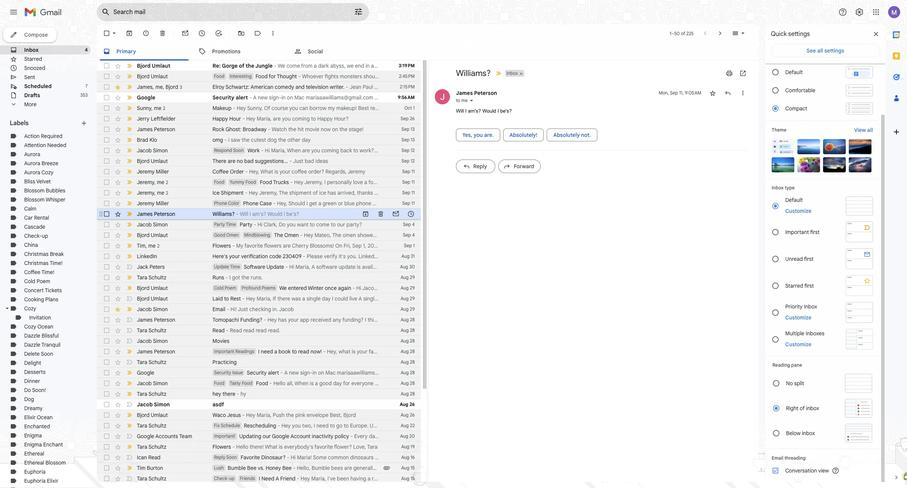 Task type: describe. For each thing, give the bounding box(es) containing it.
28 row from the top
[[97, 347, 421, 357]]

would inside row
[[268, 211, 282, 218]]

2 bee from the left
[[282, 465, 292, 472]]

jacob for 27th row from the top
[[137, 338, 152, 345]]

1 vertical spatial hey,
[[277, 200, 287, 207]]

updating
[[239, 433, 261, 440]]

0 horizontal spatial coming
[[292, 115, 310, 122]]

to right want
[[310, 221, 315, 228]]

now!
[[311, 348, 322, 355]]

4 inside labels navigation
[[85, 47, 88, 53]]

of for 225
[[681, 30, 686, 36]]

re:
[[213, 62, 221, 69]]

1 15 from the top
[[411, 465, 415, 471]]

0 horizontal spatial be's?
[[287, 211, 299, 218]]

0 vertical spatial a
[[359, 295, 362, 302]]

30 row from the top
[[97, 368, 421, 378]]

1 horizontal spatial there
[[278, 295, 290, 302]]

drafts link
[[24, 92, 40, 99]]

has attachment image
[[383, 465, 391, 472]]

- down push
[[278, 423, 280, 429]]

check-up inside labels navigation
[[24, 233, 48, 239]]

leftfielder
[[151, 115, 176, 122]]

5 tara schultz from the top
[[137, 423, 166, 429]]

lush
[[214, 465, 224, 471]]

1 vertical spatial there
[[223, 391, 235, 398]]

- right jesus
[[242, 412, 245, 419]]

there are no bad suggestions... - just bad ideas
[[213, 158, 328, 165]]

omen for good
[[227, 232, 239, 238]]

reply for reply
[[473, 163, 487, 170]]

2 12 from the top
[[411, 158, 415, 164]]

12 row from the top
[[97, 177, 421, 188]]

- up friend
[[293, 465, 296, 472]]

0 horizontal spatial am's?
[[252, 211, 266, 218]]

2 aug 29 from the top
[[401, 285, 415, 291]]

0 vertical spatial alert
[[236, 94, 248, 101]]

- right order
[[245, 168, 248, 175]]

0 horizontal spatial are
[[228, 158, 236, 165]]

soon for delete
[[41, 351, 53, 357]]

is for flowers - hello there! what is everybody's favorite flower? love, tara
[[279, 444, 283, 451]]

2 sep 4 from the top
[[403, 232, 415, 238]]

2 15 from the top
[[411, 476, 415, 482]]

burton
[[147, 465, 163, 472]]

to up movie
[[311, 115, 316, 122]]

- right "hour" at the left of page
[[242, 115, 245, 122]]

1 app from the left
[[300, 317, 309, 323]]

best, right envelope
[[330, 412, 342, 419]]

row containing tim
[[97, 241, 421, 251]]

elroy schwartz: american comedy and television writer. -
[[213, 84, 350, 90]]

bubbles
[[46, 187, 65, 194]]

maria, up broadway
[[257, 115, 272, 122]]

see all settings button
[[771, 44, 880, 57]]

- left i
[[225, 137, 227, 143]]

enchanted
[[24, 423, 50, 430]]

jacob for 10th row from the bottom
[[137, 380, 152, 387]]

225
[[687, 30, 694, 36]]

37 row from the top
[[97, 442, 421, 452]]

0 vertical spatial inbox
[[806, 405, 820, 412]]

cooking plans link
[[24, 296, 58, 303]]

back
[[341, 147, 352, 154]]

jeremy , me 2 for food trucks
[[137, 179, 168, 186]]

to right everyone
[[375, 380, 380, 387]]

security for alert
[[213, 94, 234, 101]]

9 row from the top
[[97, 145, 421, 156]]

2 bad from the left
[[305, 158, 314, 165]]

cozy ocean
[[24, 323, 53, 330]]

3 jacob simon from the top
[[137, 306, 168, 313]]

1 vertical spatial day
[[322, 295, 331, 302]]

jacob for 9th row from the top
[[137, 147, 152, 154]]

absolutely! button
[[503, 128, 544, 141]]

check- inside williams? main content
[[214, 476, 229, 482]]

tara for 21th row from the top
[[137, 274, 147, 281]]

2 aug 15 from the top
[[401, 476, 415, 482]]

2 aug 28 from the top
[[401, 328, 415, 333]]

- left the all,
[[270, 380, 272, 387]]

of for the
[[239, 62, 244, 69]]

simon for 33th row
[[154, 401, 170, 408]]

aug 29 for email - hi! just checking in. jacob
[[401, 306, 415, 312]]

to left show details image
[[456, 98, 460, 103]]

sep for 24th row from the bottom of the williams? main content
[[403, 232, 411, 238]]

movie
[[305, 126, 320, 133]]

green
[[323, 200, 337, 207]]

update time software update -
[[214, 264, 289, 270]]

2 horizontal spatial of
[[800, 405, 805, 412]]

1 horizontal spatial would
[[483, 108, 496, 114]]

umlaut for 23th row from the top of the williams? main content
[[151, 295, 168, 302]]

once
[[325, 285, 337, 292]]

29 for laid to rest - hey maria, if there was a single day i could live a single breath i could take i'd trade all the others away best, bjord
[[410, 296, 415, 301]]

james peterson for rock ghost: broadway - watch the hit movie now on the stage!
[[137, 126, 175, 133]]

2 row from the top
[[97, 71, 421, 82]]

yes, you are.
[[463, 131, 494, 138]]

dazzle for dazzle blissful
[[24, 333, 40, 339]]

me for flowers -
[[148, 242, 156, 249]]

food - hello all, when is a good day for everyone to get food? best, jacob
[[256, 380, 434, 387]]

tim , me 2
[[137, 242, 160, 249]]

26 row from the top
[[97, 325, 421, 336]]

theme element
[[772, 126, 787, 134]]

230409
[[283, 253, 302, 260]]

reading pane
[[773, 362, 803, 368]]

i up party time party - hi clark, do you want to come to our party?
[[284, 211, 285, 218]]

4 jacob simon from the top
[[137, 338, 168, 345]]

the up interesting
[[246, 62, 254, 69]]

soon for reply
[[226, 455, 237, 460]]

me for ice shipment -
[[157, 189, 164, 196]]

2 miller from the top
[[156, 200, 169, 207]]

- right case at the left top of page
[[273, 200, 276, 207]]

14 row from the top
[[97, 198, 421, 209]]

ice shipment -
[[213, 190, 249, 196]]

christmas for christmas break
[[24, 251, 49, 258]]

sep for 27th row from the bottom of the williams? main content
[[402, 200, 410, 206]]

1 vertical spatial when
[[295, 380, 309, 387]]

5 jacob simon from the top
[[137, 380, 168, 387]]

row containing jerry leftfielder
[[97, 113, 421, 124]]

or
[[338, 200, 343, 207]]

a right was
[[302, 295, 305, 302]]

quick settings element
[[771, 30, 810, 44]]

the right dog
[[278, 137, 286, 143]]

- right the writer.
[[346, 84, 348, 90]]

jungle
[[255, 62, 273, 69]]

the right saw on the left top of page
[[242, 137, 250, 143]]

james peterson for tomopachi funding? - hey has your app received any funding? i think an app that digitizes pets is lucrative as hell!
[[137, 317, 175, 323]]

tara for 37th row
[[137, 444, 147, 451]]

- down american
[[249, 94, 252, 101]]

you up rock ghost: broadway - watch the hit movie now on the stage!
[[282, 115, 291, 122]]

0 vertical spatial your
[[280, 168, 290, 175]]

will inside row
[[240, 211, 248, 218]]

required
[[41, 133, 63, 140]]

to right come
[[331, 221, 336, 228]]

friends
[[240, 476, 255, 482]]

poem inside row
[[225, 285, 236, 291]]

mon, sep 11, 9:05 am
[[659, 90, 702, 96]]

inbox link
[[24, 47, 39, 53]]

jacob for 24th row
[[137, 306, 152, 313]]

2 could from the left
[[399, 295, 412, 302]]

check- inside labels navigation
[[24, 233, 42, 239]]

dinner
[[24, 378, 40, 385]]

Search mail text field
[[113, 8, 333, 16]]

rest
[[230, 295, 241, 302]]

- down important!
[[232, 444, 235, 451]]

- right again in the left of the page
[[353, 285, 355, 292]]

tara schultz for practicing
[[137, 359, 166, 366]]

3 26 from the top
[[410, 412, 415, 418]]

1 horizontal spatial be's?
[[501, 108, 512, 114]]

- right now!
[[323, 348, 326, 355]]

row containing james
[[97, 82, 421, 92]]

the left pink
[[286, 412, 294, 419]]

- down tomopachi
[[226, 327, 229, 334]]

aurora breeze link
[[24, 160, 58, 167]]

3 28 from the top
[[410, 338, 415, 344]]

0 vertical spatial our
[[337, 221, 345, 228]]

0 vertical spatial 1
[[670, 30, 672, 36]]

i right breath
[[396, 295, 397, 302]]

1 horizontal spatial tab list
[[886, 24, 908, 461]]

tomopachi funding? - hey has your app received any funding? i think an app that digitizes pets is lucrative as hell!
[[213, 317, 487, 323]]

to me
[[456, 98, 468, 103]]

0 vertical spatial for
[[269, 73, 276, 80]]

- down "williams? - will i am's? would i be's?"
[[254, 221, 256, 228]]

2 horizontal spatial read
[[298, 348, 309, 355]]

8 28 from the top
[[410, 391, 415, 397]]

labels image
[[254, 30, 262, 37]]

up inside row
[[229, 476, 235, 482]]

the right got
[[242, 274, 249, 281]]

no
[[786, 380, 793, 387]]

2 sep 11 from the top
[[402, 179, 415, 185]]

- down 'flowers - hello there! what is everybody's favorite flower? love, tara'
[[287, 454, 290, 461]]

- right work
[[261, 147, 264, 154]]

1 sep 4 from the top
[[403, 222, 415, 227]]

0 horizontal spatial read
[[244, 327, 254, 334]]

hi for maria,
[[265, 147, 270, 154]]

i up the mindblowing
[[250, 211, 251, 218]]

4 28 from the top
[[410, 349, 415, 354]]

important for important readings i need a book to read now! -
[[214, 349, 234, 354]]

not starred image
[[709, 89, 717, 97]]

9:05 am
[[685, 90, 702, 96]]

main menu image
[[9, 8, 18, 17]]

respond
[[214, 148, 232, 153]]

0 horizontal spatial get
[[309, 200, 317, 207]]

2 for flowers -
[[157, 243, 160, 249]]

compact
[[786, 105, 808, 112]]

tasty food
[[230, 381, 252, 386]]

delight link
[[24, 360, 41, 367]]

blossom bubbles link
[[24, 187, 65, 194]]

i left "need" on the bottom of the page
[[259, 476, 260, 482]]

action required
[[24, 133, 63, 140]]

0 vertical spatial settings
[[789, 30, 810, 38]]

1 vertical spatial get
[[381, 380, 389, 387]]

11 row from the top
[[97, 166, 421, 177]]

3
[[180, 84, 182, 90]]

- right rest
[[242, 295, 245, 302]]

plans
[[45, 296, 58, 303]]

add to tasks image
[[215, 30, 222, 37]]

i left need at the bottom of page
[[258, 348, 260, 355]]

ocean for cozy ocean
[[37, 323, 53, 330]]

starred first
[[786, 282, 814, 289]]

time for software
[[230, 264, 240, 270]]

phone inside phone color phone case - hey, should i get a green or blue phone case? thanks, jer
[[214, 200, 227, 206]]

1 vertical spatial coming
[[322, 147, 339, 154]]

1 aug 15 from the top
[[401, 465, 415, 471]]

- left hi!
[[227, 306, 229, 313]]

25 row from the top
[[97, 315, 487, 325]]

sep inside cell
[[670, 90, 678, 96]]

waco
[[213, 412, 226, 419]]

2 vertical spatial day
[[333, 380, 342, 387]]

now
[[321, 126, 331, 133]]

watch
[[272, 126, 287, 133]]

23 row from the top
[[97, 294, 519, 304]]

bjord umlaut for 39th row from the bottom
[[137, 73, 168, 80]]

1 vertical spatial 4
[[412, 222, 415, 227]]

blossom for blossom bubbles
[[24, 187, 45, 194]]

brad klo
[[137, 137, 157, 143]]

the left hit
[[288, 126, 296, 133]]

row containing tim burton
[[97, 463, 421, 474]]

hey down "profound"
[[246, 295, 255, 302]]

the right the on
[[340, 126, 348, 133]]

i left think
[[365, 317, 366, 323]]

me for elroy schwartz: american comedy and television writer. -
[[155, 83, 163, 90]]

2 vertical spatial blossom
[[46, 460, 66, 466]]

order
[[230, 168, 244, 175]]

umlaut for 40th row from the bottom of the williams? main content
[[152, 62, 170, 69]]

sep for 7th row from the top of the williams? main content
[[402, 126, 410, 132]]

an
[[381, 317, 387, 323]]

5 28 from the top
[[410, 359, 415, 365]]

soon for respond
[[233, 148, 244, 153]]

1 horizontal spatial update
[[267, 264, 284, 270]]

- up the coffee order - hey, what is your coffee order? regards, jeremy
[[290, 158, 292, 165]]

5 schultz from the top
[[149, 423, 166, 429]]

- down want
[[300, 232, 303, 239]]

best, right the work?
[[376, 147, 388, 154]]

maria, up rescheduling
[[257, 412, 272, 419]]

0 vertical spatial will
[[456, 108, 464, 114]]

tara for 26th row
[[137, 327, 147, 334]]

suggestions...
[[255, 158, 288, 165]]

best, right 'away'
[[493, 295, 505, 302]]

1 vertical spatial elixir
[[47, 478, 58, 485]]

- right friend
[[297, 476, 299, 482]]

1 miller from the top
[[156, 168, 169, 175]]

a left good
[[315, 380, 318, 387]]

- down color at the left of page
[[236, 211, 239, 218]]

delete image
[[159, 30, 166, 37]]

1 vertical spatial aug 26
[[401, 412, 415, 418]]

29 for runs - i got the runs.
[[410, 275, 415, 280]]

enigma for enigma enchant
[[24, 441, 42, 448]]

1 vertical spatial alert
[[268, 370, 279, 376]]

0 vertical spatial day
[[302, 137, 311, 143]]

2 horizontal spatial read
[[230, 327, 242, 334]]

bjord umlaut for 31th row from the bottom
[[137, 158, 168, 165]]

2 vertical spatial your
[[288, 317, 299, 323]]

schultz for read
[[149, 327, 166, 334]]

reading pane element
[[773, 362, 873, 368]]

- right policy
[[351, 433, 353, 440]]

peterson for tomopachi funding? - hey has your app received any funding? i think an app that digitizes pets is lucrative as hell!
[[154, 317, 175, 323]]

- up "hour" at the left of page
[[233, 105, 235, 112]]

forward
[[514, 163, 535, 170]]

16 row from the top
[[97, 219, 421, 230]]

enigma link
[[24, 432, 42, 439]]

is for food - hello all, when is a good day for everyone to get food? best, jacob
[[310, 380, 314, 387]]

22 row from the top
[[97, 283, 421, 294]]

2 horizontal spatial are
[[302, 147, 310, 154]]

tara for 12th row from the bottom
[[137, 359, 147, 366]]

1 happy from the left
[[213, 115, 228, 122]]

you up the omen -
[[287, 221, 296, 228]]

break
[[50, 251, 64, 258]]

tim for tim burton
[[137, 465, 146, 472]]

pets
[[431, 317, 442, 323]]

aug 20
[[400, 434, 415, 439]]

tara for 9th row from the bottom of the williams? main content
[[137, 391, 147, 398]]

starred for starred link
[[24, 56, 42, 62]]

2 for ice shipment -
[[166, 190, 168, 196]]

toolbar inside williams? main content
[[358, 210, 419, 218]]

is right pets
[[443, 317, 447, 323]]

- down checking
[[264, 317, 266, 323]]

11 for 27th row from the bottom of the williams? main content
[[412, 200, 415, 206]]

case
[[260, 200, 272, 207]]

to right back
[[354, 147, 358, 154]]

cold poem inside row
[[214, 285, 236, 291]]

1 row from the top
[[97, 61, 421, 71]]

report spam image
[[142, 30, 150, 37]]

yes,
[[463, 131, 473, 138]]

6 jacob simon from the top
[[137, 401, 170, 408]]

1 could from the left
[[335, 295, 348, 302]]

10 row from the top
[[97, 156, 421, 166]]

bjord for 34th row
[[137, 412, 150, 419]]

bliss
[[24, 178, 35, 185]]

row containing ican read
[[97, 452, 421, 463]]

is for coffee order - hey, what is your coffee order? regards, jeremy
[[275, 168, 278, 175]]

aurora cozy
[[24, 169, 54, 176]]

time! for christmas time!
[[50, 260, 63, 267]]

- down practicing link
[[281, 370, 283, 376]]

ethereal link
[[24, 451, 44, 457]]

trucks
[[273, 179, 289, 186]]

34 row from the top
[[97, 410, 421, 421]]

maria, down dog
[[271, 147, 286, 154]]

bjord for 39th row from the bottom
[[137, 73, 150, 80]]

love,
[[353, 444, 366, 451]]

bjord umlaut for 34th row
[[137, 412, 168, 419]]

0 vertical spatial are
[[273, 115, 281, 122]]

0 vertical spatial elixir
[[24, 414, 36, 421]]

1 bad from the left
[[244, 158, 254, 165]]

starred for starred first
[[786, 282, 804, 289]]

search mail image
[[99, 5, 113, 19]]

2 app from the left
[[388, 317, 398, 323]]

1 vertical spatial inbox
[[802, 430, 815, 437]]

, for makeup
[[151, 105, 153, 111]]

i down once
[[332, 295, 334, 302]]

stage!
[[349, 126, 364, 133]]

- up and
[[298, 73, 301, 80]]

31 row from the top
[[97, 378, 434, 389]]

euphoria for euphoria link
[[24, 469, 46, 476]]

no
[[237, 158, 243, 165]]

40 row from the top
[[97, 474, 421, 484]]

car
[[24, 214, 33, 221]]

13 row from the top
[[97, 188, 421, 198]]

- right 230409
[[303, 253, 305, 260]]

17 row from the top
[[97, 230, 421, 241]]

1 sep 11 from the top
[[402, 169, 415, 174]]

hey for hey maria, are you coming to happy hour?
[[246, 115, 256, 122]]

0 horizontal spatial just
[[238, 306, 248, 313]]

vs.
[[258, 465, 264, 472]]

drafts
[[24, 92, 40, 99]]

1 single from the left
[[307, 295, 321, 302]]

bjord umlaut for 40th row from the bottom of the williams? main content
[[137, 62, 170, 69]]

coffee time!
[[24, 269, 54, 276]]

best, right the food?
[[406, 380, 418, 387]]

all for see
[[818, 47, 823, 54]]

security up tasty food
[[247, 370, 267, 376]]

blossom bubbles
[[24, 187, 65, 194]]

euphoria link
[[24, 469, 46, 476]]

invitation
[[29, 314, 51, 321]]

tara schultz for runs
[[137, 274, 166, 281]]

2 vertical spatial 4
[[412, 232, 415, 238]]

sep for row containing jerry leftfielder
[[401, 116, 409, 121]]

ice
[[213, 190, 220, 196]]

- down 230409
[[286, 264, 288, 270]]

1 vertical spatial our
[[263, 433, 271, 440]]

1 horizontal spatial party
[[240, 221, 252, 228]]

6 28 from the top
[[410, 370, 415, 376]]

24 row from the top
[[97, 304, 421, 315]]

funding?
[[240, 317, 262, 323]]

5 aug 28 from the top
[[401, 359, 415, 365]]

1 bee from the left
[[247, 465, 257, 472]]

james , me , bjord 3
[[137, 83, 182, 90]]

2 happy from the left
[[317, 115, 333, 122]]

1 aug 28 from the top
[[401, 317, 415, 323]]

maria, left if
[[257, 295, 272, 302]]

enigma enchant link
[[24, 441, 63, 448]]

35 row from the top
[[97, 421, 421, 431]]

older image
[[717, 30, 724, 37]]

- down yummy food
[[245, 190, 248, 196]]

0 horizontal spatial hey,
[[249, 168, 259, 175]]

aurora for aurora link
[[24, 151, 40, 158]]

bjord umlaut for 22th row from the top of the williams? main content
[[137, 285, 168, 292]]

reply for reply soon favorite dinosaur? -
[[214, 455, 225, 460]]

i down to me
[[465, 108, 467, 114]]

umlaut for 24th row from the bottom of the williams? main content
[[151, 232, 168, 239]]

6 aug 28 from the top
[[401, 370, 415, 376]]

primary tab
[[97, 42, 192, 61]]

- left watch at top left
[[268, 126, 270, 133]]

1 50 of 225
[[670, 30, 694, 36]]

aug 29 for laid to rest - hey maria, if there was a single day i could live a single breath i could take i'd trade all the others away best, bjord
[[401, 296, 415, 301]]

0 vertical spatial aug 26
[[400, 402, 415, 407]]

1 28 from the top
[[410, 317, 415, 323]]

tara for 35th row
[[137, 423, 147, 429]]

all,
[[287, 380, 294, 387]]

21 row from the top
[[97, 272, 421, 283]]

type
[[785, 185, 795, 191]]

view all
[[855, 127, 873, 134]]

0 vertical spatial when
[[287, 147, 301, 154]]

bumble
[[228, 465, 246, 472]]

to right laid
[[224, 295, 229, 302]]

jeremy miller for 27th row from the bottom of the williams? main content
[[137, 200, 169, 207]]

7 schultz from the top
[[149, 476, 166, 482]]

sep inside the respond soon work - hi maria, when are you coming back to work? best, jacob sep 12
[[402, 148, 410, 153]]

0 vertical spatial just
[[293, 158, 304, 165]]

check-up inside row
[[214, 476, 235, 482]]

0 vertical spatial am's?
[[468, 108, 481, 114]]

i right should
[[307, 200, 308, 207]]

laid
[[213, 295, 223, 302]]

i up yes, you are. button
[[498, 108, 499, 114]]

0 horizontal spatial a
[[276, 476, 279, 482]]

7 aug 28 from the top
[[401, 381, 415, 386]]

hey for hey has your app received any funding? i think an app that digitizes pets is lucrative as hell!
[[268, 317, 277, 323]]

to right book
[[292, 348, 297, 355]]

2 11 from the top
[[412, 179, 415, 185]]

the left others
[[453, 295, 461, 302]]

a left green
[[319, 200, 321, 207]]

delete soon
[[24, 351, 53, 357]]



Task type: locate. For each thing, give the bounding box(es) containing it.
inbox inside button
[[507, 70, 518, 76]]

update inside update time software update -
[[214, 264, 229, 270]]

3 bjord umlaut from the top
[[137, 158, 168, 165]]

4 tara schultz from the top
[[137, 391, 166, 398]]

None checkbox
[[103, 62, 110, 70], [103, 73, 110, 80], [103, 83, 110, 91], [103, 136, 110, 144], [103, 147, 110, 154], [103, 157, 110, 165], [103, 200, 110, 207], [103, 210, 110, 218], [103, 221, 110, 228], [103, 242, 110, 250], [103, 253, 110, 260], [103, 263, 110, 271], [103, 274, 110, 281], [103, 284, 110, 292], [103, 295, 110, 303], [103, 348, 110, 356], [103, 359, 110, 366], [103, 369, 110, 377], [103, 380, 110, 387], [103, 390, 110, 398], [103, 422, 110, 430], [103, 443, 110, 451], [103, 465, 110, 472], [103, 475, 110, 483], [103, 62, 110, 70], [103, 73, 110, 80], [103, 83, 110, 91], [103, 136, 110, 144], [103, 147, 110, 154], [103, 157, 110, 165], [103, 200, 110, 207], [103, 210, 110, 218], [103, 221, 110, 228], [103, 242, 110, 250], [103, 253, 110, 260], [103, 263, 110, 271], [103, 274, 110, 281], [103, 284, 110, 292], [103, 295, 110, 303], [103, 348, 110, 356], [103, 359, 110, 366], [103, 369, 110, 377], [103, 380, 110, 387], [103, 390, 110, 398], [103, 422, 110, 430], [103, 443, 110, 451], [103, 465, 110, 472], [103, 475, 110, 483]]

security for issue
[[214, 370, 231, 376]]

1 vertical spatial important
[[214, 349, 234, 354]]

32 row from the top
[[97, 389, 421, 399]]

hello for there!
[[236, 444, 248, 451]]

coffee inside williams? main content
[[213, 168, 229, 175]]

single left breath
[[363, 295, 378, 302]]

0 vertical spatial hey,
[[249, 168, 259, 175]]

ethereal for ethereal blossom
[[24, 460, 44, 466]]

- up food for thought -
[[274, 62, 277, 69]]

1 vertical spatial williams?
[[213, 211, 235, 218]]

labels
[[10, 120, 29, 127]]

what for there!
[[265, 444, 278, 451]]

day down hit
[[302, 137, 311, 143]]

1 horizontal spatial phone
[[243, 200, 259, 207]]

schultz for flowers
[[149, 444, 166, 451]]

hy
[[241, 391, 246, 398]]

0 vertical spatial enigma
[[24, 432, 42, 439]]

inbox type
[[772, 185, 795, 191]]

aurora
[[24, 151, 40, 158], [24, 160, 40, 167], [24, 169, 40, 176]]

2 euphoria from the top
[[24, 478, 46, 485]]

cozy down breeze
[[42, 169, 54, 176]]

is down important! updating our google account inactivity policy -
[[279, 444, 283, 451]]

1 horizontal spatial alert
[[268, 370, 279, 376]]

snoozed link
[[24, 65, 45, 71]]

as
[[470, 317, 476, 323]]

i left got
[[229, 274, 231, 281]]

38 row from the top
[[97, 452, 421, 463]]

cozy down cooking on the left bottom of page
[[24, 305, 36, 312]]

0 vertical spatial cozy
[[42, 169, 54, 176]]

practicing link
[[213, 359, 379, 366]]

important for important first
[[786, 229, 809, 235]]

dog
[[268, 137, 277, 143]]

more image
[[269, 30, 277, 37]]

0 vertical spatial 4
[[85, 47, 88, 53]]

time inside party time party - hi clark, do you want to come to our party?
[[226, 222, 236, 227]]

aug 29
[[401, 275, 415, 280], [401, 285, 415, 291], [401, 296, 415, 301], [401, 306, 415, 312]]

0 vertical spatial first
[[811, 229, 820, 235]]

33 row from the top
[[97, 399, 421, 410]]

alert down schwartz:
[[236, 94, 248, 101]]

read up burton
[[148, 454, 161, 461]]

thanks,
[[388, 200, 407, 207]]

got
[[232, 274, 240, 281]]

reply link
[[456, 159, 496, 173]]

email - hi! just checking in. jacob
[[213, 306, 294, 313]]

yummy food
[[230, 179, 256, 185]]

bjord for 24th row from the bottom of the williams? main content
[[137, 232, 150, 239]]

breath
[[379, 295, 395, 302]]

18 row from the top
[[97, 241, 421, 251]]

what for hey,
[[261, 168, 273, 175]]

3 aug 29 from the top
[[401, 296, 415, 301]]

starred up priority
[[786, 282, 804, 289]]

1 vertical spatial your
[[229, 253, 240, 260]]

- right trucks
[[290, 179, 293, 186]]

None search field
[[97, 3, 369, 21]]

enchanted link
[[24, 423, 50, 430]]

hey, up yummy food
[[249, 168, 259, 175]]

0 vertical spatial dazzle
[[24, 333, 40, 339]]

29 down take
[[410, 306, 415, 312]]

tim
[[137, 242, 146, 249], [137, 465, 146, 472]]

check- down cascade
[[24, 233, 42, 239]]

ethereal for ethereal link on the left bottom of the page
[[24, 451, 44, 457]]

1 vertical spatial 1
[[413, 105, 415, 111]]

0 horizontal spatial would
[[268, 211, 282, 218]]

cozy for cozy link
[[24, 305, 36, 312]]

1 vertical spatial 26
[[410, 402, 415, 407]]

2 tara schultz from the top
[[137, 327, 166, 334]]

1 horizontal spatial hello
[[273, 380, 286, 387]]

1 vertical spatial enigma
[[24, 441, 42, 448]]

i need a friend -
[[259, 476, 301, 482]]

6 tara schultz from the top
[[137, 444, 166, 451]]

simon for 10th row from the bottom
[[153, 380, 168, 387]]

good omen
[[214, 232, 239, 238]]

are up watch at top left
[[273, 115, 281, 122]]

- left hy on the bottom
[[237, 391, 239, 398]]

aurora for aurora cozy
[[24, 169, 40, 176]]

2 customize from the top
[[786, 314, 812, 321]]

inbox for the inbox button
[[507, 70, 518, 76]]

1 jeremy miller from the top
[[137, 168, 169, 175]]

time inside update time software update -
[[230, 264, 240, 270]]

1 vertical spatial jeremy , me 2
[[137, 189, 168, 196]]

hi left clark,
[[258, 221, 263, 228]]

0 horizontal spatial hi
[[258, 221, 263, 228]]

row containing brad klo
[[97, 135, 421, 145]]

yummy
[[230, 179, 245, 185]]

williams? up show details image
[[456, 68, 491, 78]]

rock ghost: broadway - watch the hit movie now on the stage!
[[213, 126, 364, 133]]

cold
[[24, 278, 35, 285], [214, 285, 224, 291]]

1 26 from the top
[[410, 116, 415, 121]]

starred up snoozed link
[[24, 56, 42, 62]]

2 for makeup -
[[163, 105, 165, 111]]

other
[[288, 137, 301, 143]]

cold poem inside labels navigation
[[24, 278, 50, 285]]

2 vertical spatial customize
[[786, 341, 812, 348]]

1 horizontal spatial hey,
[[277, 200, 287, 207]]

1 vertical spatial flowers
[[213, 444, 231, 451]]

customize for default
[[786, 208, 812, 214]]

reply
[[473, 163, 487, 170], [214, 455, 225, 460]]

4 bjord umlaut from the top
[[137, 232, 168, 239]]

1 horizontal spatial bee
[[282, 465, 292, 472]]

0 vertical spatial ethereal
[[24, 451, 44, 457]]

williams?
[[456, 68, 491, 78], [213, 211, 235, 218]]

flower?
[[334, 444, 352, 451]]

mon, sep 11, 9:05 am cell
[[659, 89, 702, 97]]

threading
[[785, 455, 806, 461]]

christmas for christmas time!
[[24, 260, 49, 267]]

1 horizontal spatial am's?
[[468, 108, 481, 114]]

tara schultz for read
[[137, 327, 166, 334]]

5 bjord umlaut from the top
[[137, 285, 168, 292]]

4 aug 28 from the top
[[401, 349, 415, 354]]

2 christmas from the top
[[24, 260, 49, 267]]

1 vertical spatial poem
[[225, 285, 236, 291]]

euphoria up euphoria elixir
[[24, 469, 46, 476]]

euphoria
[[24, 469, 46, 476], [24, 478, 46, 485]]

inbox inside labels navigation
[[24, 47, 39, 53]]

time! for coffee time!
[[41, 269, 54, 276]]

cozy for cozy ocean
[[24, 323, 36, 330]]

0 horizontal spatial alert
[[236, 94, 248, 101]]

0 vertical spatial 13
[[411, 126, 415, 132]]

3 sep 11 from the top
[[402, 190, 415, 196]]

settings image
[[855, 8, 864, 17]]

1 horizontal spatial just
[[293, 158, 304, 165]]

1 horizontal spatial coffee
[[213, 168, 229, 175]]

0 horizontal spatial reply
[[214, 455, 225, 460]]

coffee for coffee order - hey, what is your coffee order? regards, jeremy
[[213, 168, 229, 175]]

coming up ideas
[[322, 147, 339, 154]]

a right "need" on the bottom of the page
[[276, 476, 279, 482]]

james peterson for williams? - will i am's? would i be's?
[[137, 211, 175, 218]]

gmail image
[[24, 5, 65, 20]]

aug 30
[[400, 264, 415, 270]]

comfortable
[[786, 87, 816, 94]]

ocean up dazzle blissful in the bottom left of the page
[[37, 323, 53, 330]]

flowers for flowers -
[[213, 242, 231, 249]]

1 aurora from the top
[[24, 151, 40, 158]]

elixir
[[24, 414, 36, 421], [47, 478, 58, 485]]

no split
[[786, 380, 805, 387]]

7 row from the top
[[97, 124, 421, 135]]

that
[[399, 317, 409, 323]]

hey for hey maria, push the pink envelope best, bjord
[[246, 412, 255, 419]]

soon inside labels navigation
[[41, 351, 53, 357]]

blossom down "enchant"
[[46, 460, 66, 466]]

3 customize from the top
[[786, 341, 812, 348]]

sep for 28th row from the bottom
[[402, 190, 410, 196]]

ghost:
[[226, 126, 241, 133]]

- down good omen
[[232, 242, 235, 249]]

2 jacob simon from the top
[[137, 221, 168, 228]]

row containing linkedin
[[97, 251, 421, 262]]

0 vertical spatial christmas
[[24, 251, 49, 258]]

desserts link
[[24, 369, 46, 376]]

0 horizontal spatial coffee
[[24, 269, 40, 276]]

1 aug 29 from the top
[[401, 275, 415, 280]]

cold poem link
[[24, 278, 50, 285]]

hey
[[213, 391, 221, 398]]

row
[[97, 61, 421, 71], [97, 71, 421, 82], [97, 82, 421, 92], [97, 92, 421, 103], [97, 103, 421, 113], [97, 113, 421, 124], [97, 124, 421, 135], [97, 135, 421, 145], [97, 145, 421, 156], [97, 156, 421, 166], [97, 166, 421, 177], [97, 177, 421, 188], [97, 188, 421, 198], [97, 198, 421, 209], [97, 209, 421, 219], [97, 219, 421, 230], [97, 230, 421, 241], [97, 241, 421, 251], [97, 251, 421, 262], [97, 262, 421, 272], [97, 272, 421, 283], [97, 283, 421, 294], [97, 294, 519, 304], [97, 304, 421, 315], [97, 315, 487, 325], [97, 325, 421, 336], [97, 336, 421, 347], [97, 347, 421, 357], [97, 357, 421, 368], [97, 368, 421, 378], [97, 378, 434, 389], [97, 389, 421, 399], [97, 399, 421, 410], [97, 410, 421, 421], [97, 421, 421, 431], [97, 431, 421, 442], [97, 442, 421, 452], [97, 452, 421, 463], [97, 463, 421, 474], [97, 474, 421, 484]]

could down again in the left of the page
[[335, 295, 348, 302]]

bjord umlaut for 23th row from the top of the williams? main content
[[137, 295, 168, 302]]

1 horizontal spatial check-
[[214, 476, 229, 482]]

check-up down lush
[[214, 476, 235, 482]]

0 horizontal spatial settings
[[789, 30, 810, 38]]

29 for email - hi! just checking in. jacob
[[410, 306, 415, 312]]

0 horizontal spatial could
[[335, 295, 348, 302]]

when right the all,
[[295, 380, 309, 387]]

ican
[[137, 454, 147, 461]]

jerry leftfielder
[[137, 115, 176, 122]]

0 horizontal spatial williams?
[[213, 211, 235, 218]]

1 horizontal spatial read
[[256, 327, 267, 334]]

50
[[675, 30, 680, 36]]

cold poem down runs
[[214, 285, 236, 291]]

1 horizontal spatial all
[[818, 47, 823, 54]]

james
[[137, 83, 153, 90], [456, 90, 473, 96], [137, 126, 153, 133], [137, 211, 153, 218], [137, 317, 153, 323], [137, 348, 153, 355]]

unread
[[786, 256, 803, 262]]

0 vertical spatial time!
[[50, 260, 63, 267]]

a left book
[[274, 348, 277, 355]]

williams? down color at the left of page
[[213, 211, 235, 218]]

tara schultz for flowers
[[137, 444, 166, 451]]

1 default from the top
[[786, 69, 803, 76]]

1 jacob simon from the top
[[137, 147, 168, 154]]

of right 50
[[681, 30, 686, 36]]

action
[[24, 133, 40, 140]]

tim down ican at the bottom left of the page
[[137, 465, 146, 472]]

read down the funding?
[[244, 327, 254, 334]]

update down the code
[[267, 264, 284, 270]]

omen for the
[[284, 232, 299, 239]]

4 row from the top
[[97, 92, 421, 103]]

you left are.
[[474, 131, 483, 138]]

williams? main content
[[97, 24, 759, 488]]

aug 29 for runs - i got the runs.
[[401, 275, 415, 280]]

20 row from the top
[[97, 262, 421, 272]]

2 ethereal from the top
[[24, 460, 44, 466]]

2 inside tim , me 2
[[157, 243, 160, 249]]

take
[[413, 295, 424, 302]]

williams? inside row
[[213, 211, 235, 218]]

poem inside labels navigation
[[37, 278, 50, 285]]

first up unread first
[[811, 229, 820, 235]]

hello left the all,
[[273, 380, 286, 387]]

1 29 from the top
[[410, 275, 415, 280]]

email threading element
[[772, 455, 873, 461]]

all inside williams? main content
[[446, 295, 452, 302]]

first for starred first
[[805, 282, 814, 289]]

should
[[289, 200, 305, 207]]

sep for row containing tim
[[404, 243, 412, 249]]

first
[[811, 229, 820, 235], [804, 256, 814, 262], [805, 282, 814, 289]]

simon for 24th row
[[153, 306, 168, 313]]

1 vertical spatial settings
[[825, 47, 845, 54]]

snooze image
[[198, 30, 206, 37]]

0 vertical spatial customize button
[[781, 207, 816, 216]]

simon for 9th row from the top
[[153, 147, 168, 154]]

, for elroy schwartz: american comedy and television writer.
[[153, 83, 154, 90]]

0 vertical spatial coffee
[[213, 168, 229, 175]]

inboxes
[[806, 330, 825, 337]]

enigma down enchanted link
[[24, 432, 42, 439]]

3 aug 28 from the top
[[401, 338, 415, 344]]

first for unread first
[[804, 256, 814, 262]]

there
[[278, 295, 290, 302], [223, 391, 235, 398]]

in.
[[273, 306, 278, 313]]

jeremy miller for 30th row from the bottom
[[137, 168, 169, 175]]

time! down christmas time!
[[41, 269, 54, 276]]

0 vertical spatial soon
[[233, 148, 244, 153]]

2 29 from the top
[[410, 285, 415, 291]]

0 vertical spatial of
[[681, 30, 686, 36]]

3 11 from the top
[[412, 190, 415, 196]]

customize for priority inbox
[[786, 314, 812, 321]]

makeup -
[[213, 105, 237, 112]]

1 vertical spatial blossom
[[24, 196, 45, 203]]

toolbar
[[358, 210, 419, 218]]

customize button down priority inbox
[[781, 313, 816, 322]]

party?
[[347, 221, 362, 228]]

coffee time! link
[[24, 269, 54, 276]]

1 horizontal spatial important
[[786, 229, 809, 235]]

2 28 from the top
[[410, 328, 415, 333]]

8 aug 28 from the top
[[401, 391, 415, 397]]

1 vertical spatial 15
[[411, 476, 415, 482]]

rescheduling
[[244, 423, 276, 429]]

3 customize button from the top
[[781, 340, 816, 349]]

starred inside labels navigation
[[24, 56, 42, 62]]

what up dinosaur?
[[265, 444, 278, 451]]

0 horizontal spatial party
[[214, 222, 225, 227]]

bee left vs.
[[247, 465, 257, 472]]

soon inside the respond soon work - hi maria, when are you coming back to work? best, jacob sep 12
[[233, 148, 244, 153]]

0 horizontal spatial read
[[148, 454, 161, 461]]

12 inside the respond soon work - hi maria, when are you coming back to work? best, jacob sep 12
[[411, 148, 415, 153]]

you inside button
[[474, 131, 483, 138]]

all inside button
[[818, 47, 823, 54]]

tara for 1st row from the bottom
[[137, 476, 147, 482]]

brad
[[137, 137, 148, 143]]

1 horizontal spatial coming
[[322, 147, 339, 154]]

do inside labels navigation
[[24, 387, 31, 394]]

3 29 from the top
[[410, 296, 415, 301]]

0 vertical spatial up
[[42, 233, 48, 239]]

the
[[246, 62, 254, 69], [288, 126, 296, 133], [340, 126, 348, 133], [242, 137, 250, 143], [278, 137, 286, 143], [242, 274, 249, 281], [453, 295, 461, 302], [286, 412, 294, 419]]

None checkbox
[[103, 30, 110, 37], [103, 94, 110, 101], [103, 104, 110, 112], [103, 115, 110, 123], [103, 126, 110, 133], [103, 168, 110, 176], [103, 179, 110, 186], [103, 189, 110, 197], [103, 232, 110, 239], [103, 306, 110, 313], [103, 316, 110, 324], [103, 327, 110, 334], [103, 337, 110, 345], [103, 401, 110, 409], [103, 412, 110, 419], [103, 433, 110, 440], [103, 454, 110, 462], [103, 30, 110, 37], [103, 94, 110, 101], [103, 104, 110, 112], [103, 115, 110, 123], [103, 126, 110, 133], [103, 168, 110, 176], [103, 179, 110, 186], [103, 189, 110, 197], [103, 232, 110, 239], [103, 306, 110, 313], [103, 316, 110, 324], [103, 327, 110, 334], [103, 337, 110, 345], [103, 401, 110, 409], [103, 412, 110, 419], [103, 433, 110, 440], [103, 454, 110, 462]]

1 vertical spatial for
[[343, 380, 350, 387]]

11 for 28th row from the bottom
[[412, 190, 415, 196]]

3 aurora from the top
[[24, 169, 40, 176]]

1 customize from the top
[[786, 208, 812, 214]]

0 vertical spatial ocean
[[37, 323, 53, 330]]

your right has
[[288, 317, 299, 323]]

me for makeup -
[[154, 105, 161, 111]]

of inside row
[[239, 62, 244, 69]]

sep 13 for omg - i saw the cutest dog the other day
[[402, 137, 415, 143]]

1 vertical spatial would
[[268, 211, 282, 218]]

we
[[279, 285, 287, 292]]

4 29 from the top
[[410, 306, 415, 312]]

1 vertical spatial aug 15
[[401, 476, 415, 482]]

readings
[[236, 349, 254, 354]]

what down there are no bad suggestions... - just bad ideas
[[261, 168, 273, 175]]

could left take
[[399, 295, 412, 302]]

27 row from the top
[[97, 336, 421, 347]]

labels navigation
[[0, 24, 97, 488]]

toggle split pane mode image
[[732, 30, 740, 37]]

your right here's
[[229, 253, 240, 260]]

1 horizontal spatial email
[[772, 455, 784, 461]]

bee
[[247, 465, 257, 472], [282, 465, 292, 472]]

party inside party time party - hi clark, do you want to come to our party?
[[214, 222, 225, 227]]

move to image
[[238, 30, 245, 37]]

runs
[[213, 274, 224, 281]]

sep 13 for rock ghost: broadway - watch the hit movie now on the stage!
[[402, 126, 415, 132]]

4 sep 11 from the top
[[402, 200, 415, 206]]

and
[[296, 84, 305, 90]]

0 vertical spatial williams?
[[456, 68, 491, 78]]

0 horizontal spatial poem
[[37, 278, 50, 285]]

soon down saw on the left top of page
[[233, 148, 244, 153]]

row containing google accounts team
[[97, 431, 421, 442]]

1 vertical spatial am's?
[[252, 211, 266, 218]]

1 vertical spatial coffee
[[24, 269, 40, 276]]

2 bjord umlaut from the top
[[137, 73, 168, 80]]

all inside button
[[868, 127, 873, 134]]

email inside williams? main content
[[213, 306, 225, 313]]

0 vertical spatial important
[[786, 229, 809, 235]]

security inside security issue security alert -
[[214, 370, 231, 376]]

umlaut for 39th row from the bottom
[[151, 73, 168, 80]]

phone
[[356, 200, 371, 207]]

tara schultz for hey there
[[137, 391, 166, 398]]

whisper
[[46, 196, 65, 203]]

4 down jer
[[412, 222, 415, 227]]

day down once
[[322, 295, 331, 302]]

1 11 from the top
[[412, 169, 415, 174]]

do inside williams? main content
[[279, 221, 286, 228]]

there right hey
[[223, 391, 235, 398]]

, for flowers
[[146, 242, 147, 249]]

bjord for 40th row from the bottom of the williams? main content
[[137, 62, 151, 69]]

1 vertical spatial reply
[[214, 455, 225, 460]]

read up movies at the bottom left of page
[[213, 327, 225, 334]]

is up food trucks -
[[275, 168, 278, 175]]

0 vertical spatial flowers
[[213, 242, 231, 249]]

1 ethereal from the top
[[24, 451, 44, 457]]

labels heading
[[10, 120, 80, 127]]

2 inside sunny , me 2
[[163, 105, 165, 111]]

good
[[319, 380, 332, 387]]

enigma for enigma link
[[24, 432, 42, 439]]

just
[[293, 158, 304, 165], [238, 306, 248, 313]]

show details image
[[469, 98, 474, 103]]

simon for 25th row from the bottom
[[153, 221, 168, 228]]

happy down makeup on the top left of page
[[213, 115, 228, 122]]

0 horizontal spatial of
[[239, 62, 244, 69]]

19 row from the top
[[97, 251, 421, 262]]

advanced search options image
[[351, 4, 366, 19]]

blossom for blossom whisper
[[24, 196, 45, 203]]

1 for makeup -
[[413, 105, 415, 111]]

0 vertical spatial aurora
[[24, 151, 40, 158]]

1 vertical spatial sep 4
[[403, 232, 415, 238]]

am's? down show details image
[[468, 108, 481, 114]]

important inside important readings i need a book to read now! -
[[214, 349, 234, 354]]

1 vertical spatial time!
[[41, 269, 54, 276]]

support image
[[839, 8, 848, 17]]

hello for all,
[[273, 380, 286, 387]]

29 row from the top
[[97, 357, 421, 368]]

bjord for 31th row from the bottom
[[137, 158, 150, 165]]

6 schultz from the top
[[149, 444, 166, 451]]

funding?
[[343, 317, 364, 323]]

13 up sep 12
[[411, 137, 415, 143]]

- right runs
[[226, 274, 228, 281]]

customize down priority inbox
[[786, 314, 812, 321]]

up inside labels navigation
[[42, 233, 48, 239]]

coffee inside labels navigation
[[24, 269, 40, 276]]

just right hi!
[[238, 306, 248, 313]]

happy up now
[[317, 115, 333, 122]]

1 bjord umlaut from the top
[[137, 62, 170, 69]]

security
[[213, 94, 234, 101], [247, 370, 267, 376], [214, 370, 231, 376]]

cold poem down coffee time!
[[24, 278, 50, 285]]

bliss velvet
[[24, 178, 51, 185]]

settings inside button
[[825, 47, 845, 54]]

1 horizontal spatial settings
[[825, 47, 845, 54]]

read left now!
[[298, 348, 309, 355]]

jacob for 33th row
[[137, 401, 153, 408]]

bjord umlaut for 24th row from the bottom of the williams? main content
[[137, 232, 168, 239]]

mindblowing
[[244, 232, 270, 238]]

Not starred checkbox
[[709, 89, 717, 97]]

read - read read read read.
[[213, 327, 280, 334]]

1 13 from the top
[[411, 126, 415, 132]]

7 tara schultz from the top
[[137, 476, 166, 482]]

inbox for inbox type
[[772, 185, 784, 191]]

1 horizontal spatial read
[[213, 327, 225, 334]]

cold up concert
[[24, 278, 35, 285]]

customize button for priority inbox
[[781, 313, 816, 322]]

15 row from the top
[[97, 209, 421, 219]]

tab list
[[886, 24, 908, 461], [97, 42, 759, 61]]

williams? for williams?
[[456, 68, 491, 78]]

important up unread first
[[786, 229, 809, 235]]

1 tim from the top
[[137, 242, 146, 249]]

cold inside row
[[214, 285, 224, 291]]

0 vertical spatial 12
[[411, 148, 415, 153]]

ideas
[[315, 158, 328, 165]]

email down laid
[[213, 306, 225, 313]]

1 horizontal spatial our
[[337, 221, 345, 228]]

blossom whisper link
[[24, 196, 65, 203]]

happy
[[213, 115, 228, 122], [317, 115, 333, 122]]

0 vertical spatial jeremy , me 2
[[137, 179, 168, 186]]

row containing jack peters
[[97, 262, 421, 272]]

need
[[262, 476, 274, 482]]

cold inside labels navigation
[[24, 278, 35, 285]]

aug 29 left i'd
[[401, 296, 415, 301]]

0 vertical spatial jeremy miller
[[137, 168, 169, 175]]

up down bumble
[[229, 476, 235, 482]]

1 sep 13 from the top
[[402, 126, 415, 132]]

customize button down multiple
[[781, 340, 816, 349]]

tab list containing primary
[[97, 42, 759, 61]]

1 vertical spatial a
[[276, 476, 279, 482]]

2 default from the top
[[786, 197, 803, 204]]

would up clark,
[[268, 211, 282, 218]]

0 vertical spatial would
[[483, 108, 496, 114]]

0 vertical spatial starred
[[24, 56, 42, 62]]

26 for happy hour
[[410, 116, 415, 121]]

1 horizontal spatial single
[[363, 295, 378, 302]]

first for important first
[[811, 229, 820, 235]]

starred
[[24, 56, 42, 62], [786, 282, 804, 289]]

customize for multiple inboxes
[[786, 341, 812, 348]]

blossom whisper
[[24, 196, 65, 203]]

2 jeremy miller from the top
[[137, 200, 169, 207]]

7 28 from the top
[[410, 381, 415, 386]]

1 horizontal spatial of
[[681, 30, 686, 36]]

cozy down invitation link
[[24, 323, 36, 330]]

of right right
[[800, 405, 805, 412]]

are.
[[484, 131, 494, 138]]

you up ideas
[[311, 147, 320, 154]]

inbox type element
[[772, 185, 873, 191]]

2 customize button from the top
[[781, 313, 816, 322]]

3 tara schultz from the top
[[137, 359, 166, 366]]

1 horizontal spatial hi
[[265, 147, 270, 154]]

sep 13 up sep 12
[[402, 137, 415, 143]]

just up coffee
[[293, 158, 304, 165]]

1 vertical spatial what
[[265, 444, 278, 451]]

hey, left should
[[277, 200, 287, 207]]

all right see in the right of the page
[[818, 47, 823, 54]]

time for party
[[226, 222, 236, 227]]

could
[[335, 295, 348, 302], [399, 295, 412, 302]]

schultz for hey there
[[149, 391, 166, 398]]

4 aug 29 from the top
[[401, 306, 415, 312]]

0 horizontal spatial do
[[24, 387, 31, 394]]

multiple
[[786, 330, 805, 337]]

soon inside reply soon favorite dinosaur? -
[[226, 455, 237, 460]]

0 horizontal spatial will
[[240, 211, 248, 218]]

29 down 30
[[410, 275, 415, 280]]

tim for tim , me 2
[[137, 242, 146, 249]]

1 vertical spatial starred
[[786, 282, 804, 289]]

0 horizontal spatial check-
[[24, 233, 42, 239]]

christmas down china
[[24, 251, 49, 258]]

our down rescheduling
[[263, 433, 271, 440]]

0 horizontal spatial important
[[214, 349, 234, 354]]

1 vertical spatial miller
[[156, 200, 169, 207]]

simon for 27th row from the top
[[153, 338, 168, 345]]

1 customize button from the top
[[781, 207, 816, 216]]

6 bjord umlaut from the top
[[137, 295, 168, 302]]

needed
[[47, 142, 66, 149]]

single down winter
[[307, 295, 321, 302]]

2 sep 13 from the top
[[402, 137, 415, 143]]

case?
[[373, 200, 387, 207]]

schultz for practicing
[[149, 359, 166, 366]]

phone color phone case - hey, should i get a green or blue phone case? thanks, jer
[[214, 200, 415, 207]]

inbox right below
[[802, 430, 815, 437]]

profound
[[242, 285, 261, 291]]

umlaut for 34th row
[[151, 412, 168, 419]]

read left read.
[[256, 327, 267, 334]]

dinner link
[[24, 378, 40, 385]]

umlaut for 31th row from the bottom
[[151, 158, 168, 165]]

hell!
[[477, 317, 487, 323]]

linkedin
[[137, 253, 157, 260]]

bjord for 23th row from the top of the williams? main content
[[137, 295, 150, 302]]

row containing sunny
[[97, 103, 421, 113]]

archive image
[[126, 30, 133, 37]]

promotions tab
[[193, 42, 288, 61]]

2 dazzle from the top
[[24, 342, 40, 348]]

2 enigma from the top
[[24, 441, 42, 448]]

customize button for multiple inboxes
[[781, 340, 816, 349]]

be's? down should
[[287, 211, 299, 218]]

2 single from the left
[[363, 295, 378, 302]]

work?
[[360, 147, 374, 154]]

29 left i'd
[[410, 296, 415, 301]]

car rental link
[[24, 214, 49, 221]]

am's? down case at the left top of page
[[252, 211, 266, 218]]

makeup
[[213, 105, 232, 112]]

, for ice shipment
[[154, 189, 156, 196]]

social tab
[[288, 42, 384, 61]]

reply inside reply soon favorite dinosaur? -
[[214, 455, 225, 460]]

is
[[275, 168, 278, 175], [443, 317, 447, 323], [310, 380, 314, 387], [279, 444, 283, 451]]

1 vertical spatial up
[[229, 476, 235, 482]]

snoozed
[[24, 65, 45, 71]]

sunny
[[137, 105, 151, 111]]

williams? for williams? - will i am's? would i be's?
[[213, 211, 235, 218]]

peterson for rock ghost: broadway - watch the hit movie now on the stage!
[[154, 126, 175, 133]]

flowers -
[[213, 242, 236, 249]]

0 vertical spatial hello
[[273, 380, 286, 387]]

ocean
[[37, 323, 53, 330], [37, 414, 53, 421]]



Task type: vqa. For each thing, say whether or not it's contained in the screenshot.
4 within Labels NAVIGATION
yes



